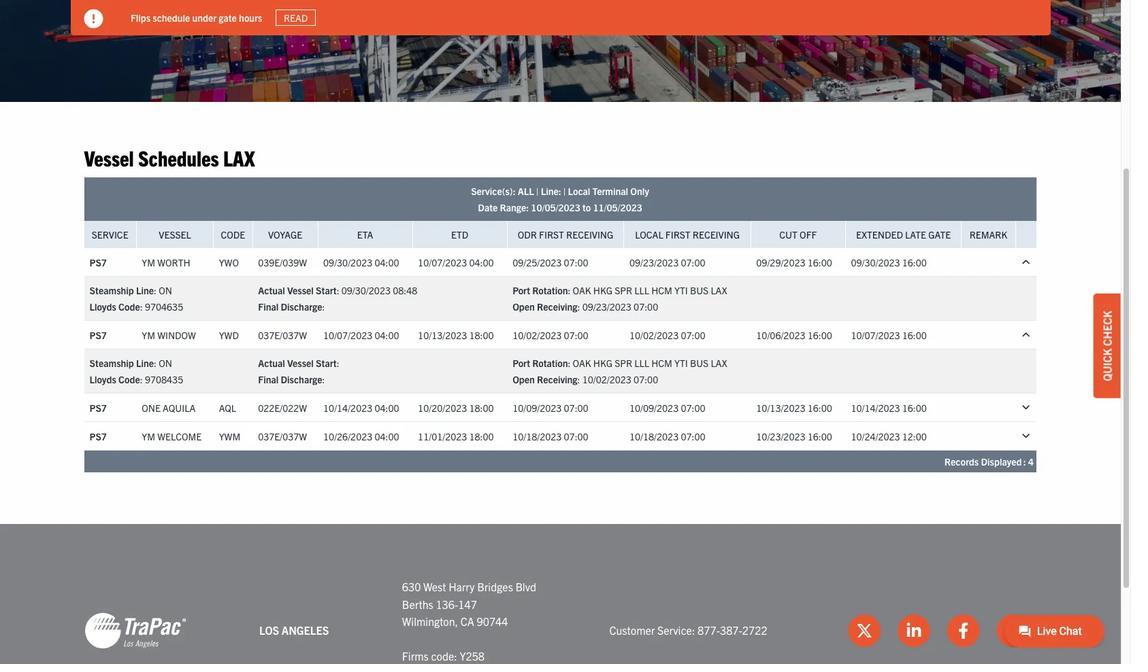 Task type: locate. For each thing, give the bounding box(es) containing it.
2 ps7 from the top
[[89, 329, 107, 341]]

1 037e/037w from the top
[[258, 329, 307, 341]]

1 vertical spatial discharge
[[281, 374, 322, 386]]

ym for ym worth
[[142, 256, 155, 269]]

0 horizontal spatial 10/09/2023 07:00
[[513, 402, 588, 414]]

1 discharge from the top
[[281, 301, 322, 313]]

022e/022w
[[258, 402, 307, 414]]

start up 10/14/2023 04:00 at the left bottom of page
[[316, 357, 337, 370]]

range:
[[500, 201, 529, 214]]

0 vertical spatial lll
[[634, 285, 649, 297]]

04:00 up 08:48
[[375, 256, 399, 269]]

ps7 for one aquila
[[89, 402, 107, 414]]

spr for 10/02/2023
[[615, 357, 632, 370]]

0 vertical spatial 037e/037w
[[258, 329, 307, 341]]

11/01/2023
[[418, 430, 467, 443]]

4
[[1028, 456, 1034, 468]]

2 vertical spatial code
[[118, 374, 140, 386]]

1 port from the top
[[513, 285, 530, 297]]

extended
[[856, 229, 903, 241]]

receiving inside 'port rotation : oak hkg spr lll hcm yti bus lax open receiving : 09/23/2023 07:00'
[[537, 301, 577, 313]]

code up the ywo
[[221, 229, 245, 241]]

| right the line:
[[563, 185, 566, 197]]

1 vertical spatial bus
[[690, 357, 709, 370]]

lll for 09/23/2023
[[634, 285, 649, 297]]

1 horizontal spatial local
[[635, 229, 663, 241]]

1 vertical spatial open
[[513, 374, 535, 386]]

2 actual from the top
[[258, 357, 285, 370]]

lax
[[223, 144, 255, 171], [711, 285, 727, 297], [711, 357, 727, 370]]

0 vertical spatial 18:00
[[469, 329, 494, 341]]

local inside service(s): all | line: | local terminal only date range: 10/05/2023 to 11/05/2023
[[568, 185, 590, 197]]

discharge down the 039e/039w
[[281, 301, 322, 313]]

1 first from the left
[[539, 229, 564, 241]]

aquila
[[163, 402, 195, 414]]

04:00 for 10/13/2023 18:00
[[375, 329, 399, 341]]

local up to
[[568, 185, 590, 197]]

2 steamship from the top
[[89, 357, 134, 370]]

04:00 for 10/07/2023 04:00
[[375, 256, 399, 269]]

1 ps7 from the top
[[89, 256, 107, 269]]

oak inside port rotation : oak hkg spr lll hcm yti bus lax open receiving : 10/02/2023 07:00
[[573, 357, 591, 370]]

spr down 'port rotation : oak hkg spr lll hcm yti bus lax open receiving : 09/23/2023 07:00'
[[615, 357, 632, 370]]

1 vertical spatial final
[[258, 374, 278, 386]]

hcm for : 10/02/2023 07:00
[[651, 357, 672, 370]]

2 18:00 from the top
[[469, 402, 494, 414]]

quick check link
[[1094, 294, 1121, 398]]

10/07/2023 04:00 down actual vessel start : 09/30/2023 08:48 final discharge : at the top left of page
[[323, 329, 399, 341]]

2 open from the top
[[513, 374, 535, 386]]

0 vertical spatial on
[[159, 285, 172, 297]]

037e/037w down the "022e/022w"
[[258, 430, 307, 443]]

2 lll from the top
[[634, 357, 649, 370]]

1 yti from the top
[[674, 285, 688, 297]]

vessel
[[84, 144, 134, 171], [159, 229, 191, 241], [287, 285, 314, 297], [287, 357, 314, 370]]

0 horizontal spatial first
[[539, 229, 564, 241]]

2 10/02/2023 07:00 from the left
[[629, 329, 705, 341]]

line for 9704635
[[136, 285, 154, 297]]

90744
[[477, 615, 508, 629]]

0 vertical spatial spr
[[615, 285, 632, 297]]

on up the 9708435
[[159, 357, 172, 370]]

bus
[[690, 285, 709, 297], [690, 357, 709, 370]]

1 vertical spatial hkg
[[593, 357, 613, 370]]

1 horizontal spatial first
[[665, 229, 690, 241]]

1 horizontal spatial 10/09/2023 07:00
[[629, 402, 705, 414]]

9708435
[[145, 374, 183, 386]]

hkg down 'port rotation : oak hkg spr lll hcm yti bus lax open receiving : 09/23/2023 07:00'
[[593, 357, 613, 370]]

0 vertical spatial local
[[568, 185, 590, 197]]

2 start from the top
[[316, 357, 337, 370]]

1 10/14/2023 from the left
[[323, 402, 372, 414]]

630 west harry bridges blvd berths 136-147 wilmington, ca 90744
[[402, 581, 536, 629]]

spr inside port rotation : oak hkg spr lll hcm yti bus lax open receiving : 10/02/2023 07:00
[[615, 357, 632, 370]]

ps7 for ym welcome
[[89, 430, 107, 443]]

09/30/2023 for 09/30/2023 16:00
[[851, 256, 900, 269]]

open inside port rotation : oak hkg spr lll hcm yti bus lax open receiving : 10/02/2023 07:00
[[513, 374, 535, 386]]

10/20/2023
[[418, 402, 467, 414]]

0 horizontal spatial 10/18/2023
[[513, 430, 562, 443]]

code left 9704635
[[118, 301, 140, 313]]

spr inside 'port rotation : oak hkg spr lll hcm yti bus lax open receiving : 09/23/2023 07:00'
[[615, 285, 632, 297]]

1 horizontal spatial 10/14/2023
[[851, 402, 900, 414]]

0 vertical spatial oak
[[573, 285, 591, 297]]

port inside port rotation : oak hkg spr lll hcm yti bus lax open receiving : 10/02/2023 07:00
[[513, 357, 530, 370]]

3 ym from the top
[[142, 430, 155, 443]]

on up 9704635
[[159, 285, 172, 297]]

2 rotation from the top
[[532, 357, 568, 370]]

code
[[221, 229, 245, 241], [118, 301, 140, 313], [118, 374, 140, 386]]

start for : 09/30/2023 08:48
[[316, 285, 337, 297]]

code inside steamship line : on lloyds code : 9708435
[[118, 374, 140, 386]]

yti inside port rotation : oak hkg spr lll hcm yti bus lax open receiving : 10/02/2023 07:00
[[674, 357, 688, 370]]

cut off
[[779, 229, 817, 241]]

0 horizontal spatial 10/14/2023
[[323, 402, 372, 414]]

actual up the "022e/022w"
[[258, 357, 285, 370]]

start inside actual vessel start : final discharge :
[[316, 357, 337, 370]]

0 horizontal spatial 10/13/2023
[[418, 329, 467, 341]]

10/14/2023 up 10/24/2023
[[851, 402, 900, 414]]

bus inside 'port rotation : oak hkg spr lll hcm yti bus lax open receiving : 09/23/2023 07:00'
[[690, 285, 709, 297]]

actual vessel start : final discharge :
[[258, 357, 339, 386]]

angeles
[[282, 624, 329, 638]]

records
[[944, 456, 979, 468]]

customer service: 877-387-2722
[[609, 624, 767, 638]]

steamship
[[89, 285, 134, 297], [89, 357, 134, 370]]

0 horizontal spatial 10/02/2023 07:00
[[513, 329, 588, 341]]

hcm inside 'port rotation : oak hkg spr lll hcm yti bus lax open receiving : 09/23/2023 07:00'
[[651, 285, 672, 297]]

1 vertical spatial yti
[[674, 357, 688, 370]]

steamship for steamship line : on lloyds code : 9708435
[[89, 357, 134, 370]]

1 vertical spatial code
[[118, 301, 140, 313]]

2 lloyds from the top
[[89, 374, 116, 386]]

1 vertical spatial ym
[[142, 329, 155, 341]]

0 vertical spatial port
[[513, 285, 530, 297]]

code left the 9708435
[[118, 374, 140, 386]]

04:00 down 10/14/2023 04:00 at the left bottom of page
[[375, 430, 399, 443]]

1 10/18/2023 07:00 from the left
[[513, 430, 588, 443]]

0 vertical spatial steamship
[[89, 285, 134, 297]]

16:00 for 09/30/2023 16:00
[[902, 256, 927, 269]]

0 vertical spatial ym
[[142, 256, 155, 269]]

877-
[[698, 624, 720, 638]]

04:00
[[375, 256, 399, 269], [469, 256, 494, 269], [375, 329, 399, 341], [375, 402, 399, 414], [375, 430, 399, 443]]

discharge
[[281, 301, 322, 313], [281, 374, 322, 386]]

0 vertical spatial final
[[258, 301, 278, 313]]

0 vertical spatial 10/13/2023
[[418, 329, 467, 341]]

09/30/2023 down extended
[[851, 256, 900, 269]]

2 | from the left
[[563, 185, 566, 197]]

1 spr from the top
[[615, 285, 632, 297]]

actual inside actual vessel start : 09/30/2023 08:48 final discharge :
[[258, 285, 285, 297]]

2 hkg from the top
[[593, 357, 613, 370]]

1 bus from the top
[[690, 285, 709, 297]]

1 vertical spatial 037e/037w
[[258, 430, 307, 443]]

2 discharge from the top
[[281, 374, 322, 386]]

hkg inside port rotation : oak hkg spr lll hcm yti bus lax open receiving : 10/02/2023 07:00
[[593, 357, 613, 370]]

18:00
[[469, 329, 494, 341], [469, 402, 494, 414], [469, 430, 494, 443]]

2 oak from the top
[[573, 357, 591, 370]]

1 lll from the top
[[634, 285, 649, 297]]

0 horizontal spatial |
[[536, 185, 539, 197]]

1 vertical spatial lloyds
[[89, 374, 116, 386]]

odr
[[518, 229, 537, 241]]

first up 09/23/2023 07:00
[[665, 229, 690, 241]]

10/02/2023
[[513, 329, 562, 341], [629, 329, 679, 341], [582, 374, 631, 386]]

port inside 'port rotation : oak hkg spr lll hcm yti bus lax open receiving : 09/23/2023 07:00'
[[513, 285, 530, 297]]

1 vertical spatial on
[[159, 357, 172, 370]]

07:00 inside 'port rotation : oak hkg spr lll hcm yti bus lax open receiving : 09/23/2023 07:00'
[[634, 301, 658, 313]]

actual for actual vessel start : 09/30/2023 08:48 final discharge :
[[258, 285, 285, 297]]

open for port rotation : oak hkg spr lll hcm yti bus lax open receiving : 09/23/2023 07:00
[[513, 301, 535, 313]]

1 10/09/2023 07:00 from the left
[[513, 402, 588, 414]]

09/23/2023 down local first receiving
[[629, 256, 679, 269]]

los angeles image
[[84, 612, 186, 651]]

1 vertical spatial local
[[635, 229, 663, 241]]

16:00
[[808, 256, 832, 269], [902, 256, 927, 269], [808, 329, 832, 341], [902, 329, 927, 341], [808, 402, 832, 414], [902, 402, 927, 414], [808, 430, 832, 443]]

1 10/02/2023 07:00 from the left
[[513, 329, 588, 341]]

04:00 down 08:48
[[375, 329, 399, 341]]

yti inside 'port rotation : oak hkg spr lll hcm yti bus lax open receiving : 09/23/2023 07:00'
[[674, 285, 688, 297]]

flips
[[130, 11, 150, 24]]

first right odr
[[539, 229, 564, 241]]

on inside steamship line : on lloyds code : 9708435
[[159, 357, 172, 370]]

2 10/09/2023 07:00 from the left
[[629, 402, 705, 414]]

2 vertical spatial ym
[[142, 430, 155, 443]]

start down the 09/30/2023 04:00
[[316, 285, 337, 297]]

10/13/2023
[[418, 329, 467, 341], [756, 402, 805, 414]]

ym
[[142, 256, 155, 269], [142, 329, 155, 341], [142, 430, 155, 443]]

0 vertical spatial hcm
[[651, 285, 672, 297]]

one
[[142, 402, 161, 414]]

oak inside 'port rotation : oak hkg spr lll hcm yti bus lax open receiving : 09/23/2023 07:00'
[[573, 285, 591, 297]]

2 vertical spatial lax
[[711, 357, 727, 370]]

4 ps7 from the top
[[89, 430, 107, 443]]

y258
[[460, 650, 485, 664]]

1 final from the top
[[258, 301, 278, 313]]

rotation for : 10/02/2023 07:00
[[532, 357, 568, 370]]

lll inside 'port rotation : oak hkg spr lll hcm yti bus lax open receiving : 09/23/2023 07:00'
[[634, 285, 649, 297]]

ym left window
[[142, 329, 155, 341]]

lloyds inside steamship line : on lloyds code : 9708435
[[89, 374, 116, 386]]

1 10/09/2023 from the left
[[513, 402, 562, 414]]

0 horizontal spatial local
[[568, 185, 590, 197]]

08:48
[[393, 285, 417, 297]]

ym window
[[142, 329, 196, 341]]

10/02/2023 inside port rotation : oak hkg spr lll hcm yti bus lax open receiving : 10/02/2023 07:00
[[582, 374, 631, 386]]

10/02/2023 07:00
[[513, 329, 588, 341], [629, 329, 705, 341]]

hkg down odr first receiving on the top of page
[[593, 285, 613, 297]]

2 port from the top
[[513, 357, 530, 370]]

discharge inside actual vessel start : 09/30/2023 08:48 final discharge :
[[281, 301, 322, 313]]

window
[[157, 329, 196, 341]]

lloyds left 9704635
[[89, 301, 116, 313]]

lax for port rotation : oak hkg spr lll hcm yti bus lax open receiving : 09/23/2023 07:00
[[711, 285, 727, 297]]

04:00 for 11/01/2023 18:00
[[375, 430, 399, 443]]

first for odr
[[539, 229, 564, 241]]

1 horizontal spatial 10/07/2023 04:00
[[418, 256, 494, 269]]

11/05/2023
[[593, 201, 642, 214]]

final down the 039e/039w
[[258, 301, 278, 313]]

port for port rotation : oak hkg spr lll hcm yti bus lax open receiving : 10/02/2023 07:00
[[513, 357, 530, 370]]

0 vertical spatial discharge
[[281, 301, 322, 313]]

read link
[[276, 9, 315, 26]]

630
[[402, 581, 421, 594]]

09/30/2023
[[323, 256, 372, 269], [851, 256, 900, 269], [341, 285, 391, 297]]

discharge inside actual vessel start : final discharge :
[[281, 374, 322, 386]]

11/01/2023 18:00
[[418, 430, 494, 443]]

steamship inside steamship line : on lloyds code : 9704635
[[89, 285, 134, 297]]

local up 09/23/2023 07:00
[[635, 229, 663, 241]]

1 vertical spatial 10/07/2023 04:00
[[323, 329, 399, 341]]

lloyds for steamship line : on lloyds code : 9708435
[[89, 374, 116, 386]]

1 vertical spatial oak
[[573, 357, 591, 370]]

0 vertical spatial rotation
[[532, 285, 568, 297]]

line up the 9708435
[[136, 357, 154, 370]]

1 vertical spatial spr
[[615, 357, 632, 370]]

2 line from the top
[[136, 357, 154, 370]]

lloyds for steamship line : on lloyds code : 9704635
[[89, 301, 116, 313]]

line inside steamship line : on lloyds code : 9704635
[[136, 285, 154, 297]]

spr down 09/23/2023 07:00
[[615, 285, 632, 297]]

09/30/2023 down eta on the left top of the page
[[323, 256, 372, 269]]

0 vertical spatial lloyds
[[89, 301, 116, 313]]

3 18:00 from the top
[[469, 430, 494, 443]]

1 line from the top
[[136, 285, 154, 297]]

open
[[513, 301, 535, 313], [513, 374, 535, 386]]

10/06/2023
[[756, 329, 805, 341]]

line
[[136, 285, 154, 297], [136, 357, 154, 370]]

16:00 for 10/14/2023 16:00
[[902, 402, 927, 414]]

2 on from the top
[[159, 357, 172, 370]]

actual for actual vessel start : final discharge :
[[258, 357, 285, 370]]

oak for 09/23/2023
[[573, 285, 591, 297]]

12:00
[[902, 430, 927, 443]]

line inside steamship line : on lloyds code : 9708435
[[136, 357, 154, 370]]

rotation inside port rotation : oak hkg spr lll hcm yti bus lax open receiving : 10/02/2023 07:00
[[532, 357, 568, 370]]

16:00 for 10/07/2023 16:00
[[902, 329, 927, 341]]

1 horizontal spatial 10/13/2023
[[756, 402, 805, 414]]

0 vertical spatial start
[[316, 285, 337, 297]]

lax inside 'port rotation : oak hkg spr lll hcm yti bus lax open receiving : 09/23/2023 07:00'
[[711, 285, 727, 297]]

1 start from the top
[[316, 285, 337, 297]]

1 vertical spatial actual
[[258, 357, 285, 370]]

port rotation : oak hkg spr lll hcm yti bus lax open receiving : 09/23/2023 07:00
[[513, 285, 727, 313]]

ym down one
[[142, 430, 155, 443]]

terminal
[[592, 185, 628, 197]]

2 first from the left
[[665, 229, 690, 241]]

yti for : 10/02/2023 07:00
[[674, 357, 688, 370]]

1 steamship from the top
[[89, 285, 134, 297]]

1 on from the top
[[159, 285, 172, 297]]

0 vertical spatial yti
[[674, 285, 688, 297]]

1 actual from the top
[[258, 285, 285, 297]]

3 ps7 from the top
[[89, 402, 107, 414]]

0 vertical spatial bus
[[690, 285, 709, 297]]

1 hcm from the top
[[651, 285, 672, 297]]

receiving
[[566, 229, 613, 241], [693, 229, 740, 241], [537, 301, 577, 313], [537, 374, 577, 386]]

16:00 for 09/29/2023 16:00
[[808, 256, 832, 269]]

2 yti from the top
[[674, 357, 688, 370]]

10/13/2023 for 10/13/2023 16:00
[[756, 402, 805, 414]]

1 horizontal spatial 10/09/2023
[[629, 402, 679, 414]]

1 rotation from the top
[[532, 285, 568, 297]]

0 vertical spatial hkg
[[593, 285, 613, 297]]

ps7
[[89, 256, 107, 269], [89, 329, 107, 341], [89, 402, 107, 414], [89, 430, 107, 443]]

1 vertical spatial 18:00
[[469, 402, 494, 414]]

start inside actual vessel start : 09/30/2023 08:48 final discharge :
[[316, 285, 337, 297]]

lax inside port rotation : oak hkg spr lll hcm yti bus lax open receiving : 10/02/2023 07:00
[[711, 357, 727, 370]]

port for port rotation : oak hkg spr lll hcm yti bus lax open receiving : 09/23/2023 07:00
[[513, 285, 530, 297]]

start for :
[[316, 357, 337, 370]]

gate
[[218, 11, 236, 24]]

steamship for steamship line : on lloyds code : 9704635
[[89, 285, 134, 297]]

open inside 'port rotation : oak hkg spr lll hcm yti bus lax open receiving : 09/23/2023 07:00'
[[513, 301, 535, 313]]

steamship inside steamship line : on lloyds code : 9708435
[[89, 357, 134, 370]]

2 hcm from the top
[[651, 357, 672, 370]]

rotation inside 'port rotation : oak hkg spr lll hcm yti bus lax open receiving : 09/23/2023 07:00'
[[532, 285, 568, 297]]

line up 9704635
[[136, 285, 154, 297]]

on inside steamship line : on lloyds code : 9704635
[[159, 285, 172, 297]]

actual down the 039e/039w
[[258, 285, 285, 297]]

1 vertical spatial port
[[513, 357, 530, 370]]

1 hkg from the top
[[593, 285, 613, 297]]

10/18/2023
[[513, 430, 562, 443], [629, 430, 679, 443]]

ym left worth
[[142, 256, 155, 269]]

footer
[[0, 525, 1121, 665]]

1 open from the top
[[513, 301, 535, 313]]

037e/037w up actual vessel start : final discharge :
[[258, 329, 307, 341]]

lll inside port rotation : oak hkg spr lll hcm yti bus lax open receiving : 10/02/2023 07:00
[[634, 357, 649, 370]]

1 ym from the top
[[142, 256, 155, 269]]

1 vertical spatial steamship
[[89, 357, 134, 370]]

code inside steamship line : on lloyds code : 9704635
[[118, 301, 140, 313]]

1 horizontal spatial 10/02/2023 07:00
[[629, 329, 705, 341]]

0 vertical spatial open
[[513, 301, 535, 313]]

actual inside actual vessel start : final discharge :
[[258, 357, 285, 370]]

2 bus from the top
[[690, 357, 709, 370]]

04:00 up 10/26/2023 04:00
[[375, 402, 399, 414]]

yti for : 09/23/2023 07:00
[[674, 285, 688, 297]]

2 vertical spatial 18:00
[[469, 430, 494, 443]]

hcm inside port rotation : oak hkg spr lll hcm yti bus lax open receiving : 10/02/2023 07:00
[[651, 357, 672, 370]]

spr for 09/23/2023
[[615, 285, 632, 297]]

0 vertical spatial 09/23/2023
[[629, 256, 679, 269]]

039e/039w
[[258, 256, 307, 269]]

10/14/2023 for 10/14/2023 16:00
[[851, 402, 900, 414]]

0 horizontal spatial 10/09/2023
[[513, 402, 562, 414]]

09/30/2023 down the 09/30/2023 04:00
[[341, 285, 391, 297]]

1 vertical spatial lax
[[711, 285, 727, 297]]

1 18:00 from the top
[[469, 329, 494, 341]]

0 horizontal spatial 10/18/2023 07:00
[[513, 430, 588, 443]]

| right the "all"
[[536, 185, 539, 197]]

2 037e/037w from the top
[[258, 430, 307, 443]]

hkg
[[593, 285, 613, 297], [593, 357, 613, 370]]

1 10/18/2023 from the left
[[513, 430, 562, 443]]

harry
[[449, 581, 475, 594]]

1 vertical spatial line
[[136, 357, 154, 370]]

10/14/2023
[[323, 402, 372, 414], [851, 402, 900, 414]]

10/26/2023 04:00
[[323, 430, 399, 443]]

0 vertical spatial actual
[[258, 285, 285, 297]]

hkg inside 'port rotation : oak hkg spr lll hcm yti bus lax open receiving : 09/23/2023 07:00'
[[593, 285, 613, 297]]

2 final from the top
[[258, 374, 278, 386]]

2 spr from the top
[[615, 357, 632, 370]]

1 horizontal spatial 10/18/2023 07:00
[[629, 430, 705, 443]]

1 lloyds from the top
[[89, 301, 116, 313]]

1 vertical spatial hcm
[[651, 357, 672, 370]]

1 horizontal spatial |
[[563, 185, 566, 197]]

10/13/2023 16:00
[[756, 402, 832, 414]]

1 vertical spatial 10/13/2023
[[756, 402, 805, 414]]

2 10/14/2023 from the left
[[851, 402, 900, 414]]

1 vertical spatial start
[[316, 357, 337, 370]]

lloyds left the 9708435
[[89, 374, 116, 386]]

0 vertical spatial line
[[136, 285, 154, 297]]

1 horizontal spatial 10/18/2023
[[629, 430, 679, 443]]

port
[[513, 285, 530, 297], [513, 357, 530, 370]]

discharge up the "022e/022w"
[[281, 374, 322, 386]]

2 10/18/2023 from the left
[[629, 430, 679, 443]]

service(s):
[[471, 185, 516, 197]]

oak for 10/02/2023
[[573, 357, 591, 370]]

1 vertical spatial rotation
[[532, 357, 568, 370]]

1 vertical spatial 09/23/2023
[[582, 301, 631, 313]]

vessel inside actual vessel start : final discharge :
[[287, 357, 314, 370]]

09/23/2023 up port rotation : oak hkg spr lll hcm yti bus lax open receiving : 10/02/2023 07:00
[[582, 301, 631, 313]]

bus inside port rotation : oak hkg spr lll hcm yti bus lax open receiving : 10/02/2023 07:00
[[690, 357, 709, 370]]

start
[[316, 285, 337, 297], [316, 357, 337, 370]]

1 vertical spatial lll
[[634, 357, 649, 370]]

10/14/2023 up 10/26/2023 at the left bottom of page
[[323, 402, 372, 414]]

local
[[568, 185, 590, 197], [635, 229, 663, 241]]

on
[[159, 285, 172, 297], [159, 357, 172, 370]]

10/07/2023 04:00 down etd on the left top
[[418, 256, 494, 269]]

1 oak from the top
[[573, 285, 591, 297]]

berths
[[402, 598, 433, 612]]

final up the "022e/022w"
[[258, 374, 278, 386]]

lloyds inside steamship line : on lloyds code : 9704635
[[89, 301, 116, 313]]

2 ym from the top
[[142, 329, 155, 341]]

10/13/2023 for 10/13/2023 18:00
[[418, 329, 467, 341]]



Task type: vqa. For each thing, say whether or not it's contained in the screenshot.


Task type: describe. For each thing, give the bounding box(es) containing it.
flips schedule under gate hours
[[130, 11, 262, 24]]

9704635
[[145, 301, 183, 313]]

off
[[800, 229, 817, 241]]

to
[[582, 201, 591, 214]]

2722
[[742, 624, 767, 638]]

eta
[[357, 229, 373, 241]]

10/14/2023 04:00
[[323, 402, 399, 414]]

10/06/2023 16:00
[[756, 329, 832, 341]]

quick
[[1100, 349, 1114, 381]]

1 horizontal spatial 10/07/2023
[[418, 256, 467, 269]]

10/23/2023
[[756, 430, 805, 443]]

quick check
[[1100, 311, 1114, 381]]

ca
[[461, 615, 474, 629]]

schedule
[[152, 11, 190, 24]]

displayed
[[981, 456, 1022, 468]]

schedules
[[138, 144, 219, 171]]

gate
[[928, 229, 951, 241]]

voyage
[[268, 229, 302, 241]]

firms
[[402, 650, 429, 664]]

10/26/2023
[[323, 430, 372, 443]]

10/05/2023
[[531, 201, 580, 214]]

lax for port rotation : oak hkg spr lll hcm yti bus lax open receiving : 10/02/2023 07:00
[[711, 357, 727, 370]]

09/29/2023
[[756, 256, 805, 269]]

local first receiving
[[635, 229, 740, 241]]

hkg for 10/02/2023
[[593, 357, 613, 370]]

first for local
[[665, 229, 690, 241]]

extended late gate
[[856, 229, 951, 241]]

bus for port rotation : oak hkg spr lll hcm yti bus lax open receiving : 10/02/2023 07:00
[[690, 357, 709, 370]]

actual vessel start : 09/30/2023 08:48 final discharge :
[[258, 285, 417, 313]]

bus for port rotation : oak hkg spr lll hcm yti bus lax open receiving : 09/23/2023 07:00
[[690, 285, 709, 297]]

04:00 down date at top left
[[469, 256, 494, 269]]

09/30/2023 for 09/30/2023 04:00
[[323, 256, 372, 269]]

0 vertical spatial lax
[[223, 144, 255, 171]]

18:00 for 11/01/2023 18:00
[[469, 430, 494, 443]]

1 | from the left
[[536, 185, 539, 197]]

10/23/2023 16:00
[[756, 430, 832, 443]]

final inside actual vessel start : final discharge :
[[258, 374, 278, 386]]

2 10/09/2023 from the left
[[629, 402, 679, 414]]

hours
[[239, 11, 262, 24]]

2 10/18/2023 07:00 from the left
[[629, 430, 705, 443]]

footer containing 630 west harry bridges blvd
[[0, 525, 1121, 665]]

18:00 for 10/13/2023 18:00
[[469, 329, 494, 341]]

0 vertical spatial 10/07/2023 04:00
[[418, 256, 494, 269]]

all
[[518, 185, 534, 197]]

04:00 for 10/20/2023 18:00
[[375, 402, 399, 414]]

ym welcome
[[142, 430, 202, 443]]

10/13/2023 18:00
[[418, 329, 494, 341]]

read
[[283, 12, 307, 24]]

ps7 for ym window
[[89, 329, 107, 341]]

firms code:  y258
[[402, 650, 485, 664]]

solid image
[[84, 10, 103, 29]]

check
[[1100, 311, 1114, 346]]

07:00 inside port rotation : oak hkg spr lll hcm yti bus lax open receiving : 10/02/2023 07:00
[[634, 374, 658, 386]]

16:00 for 10/13/2023 16:00
[[808, 402, 832, 414]]

worth
[[157, 256, 190, 269]]

vessel inside actual vessel start : 09/30/2023 08:48 final discharge :
[[287, 285, 314, 297]]

aql
[[219, 402, 236, 414]]

bridges
[[477, 581, 513, 594]]

blvd
[[516, 581, 536, 594]]

records displayed : 4
[[944, 456, 1034, 468]]

steamship line : on lloyds code : 9708435
[[89, 357, 183, 386]]

los angeles
[[259, 624, 329, 638]]

line:
[[541, 185, 561, 197]]

10/24/2023
[[851, 430, 900, 443]]

under
[[192, 11, 216, 24]]

service:
[[657, 624, 695, 638]]

0 horizontal spatial 10/07/2023 04:00
[[323, 329, 399, 341]]

hcm for : 09/23/2023 07:00
[[651, 285, 672, 297]]

on for steamship line : on lloyds code : 9708435
[[159, 357, 172, 370]]

10/24/2023 12:00
[[851, 430, 927, 443]]

service(s): all | line: | local terminal only date range: 10/05/2023 to 11/05/2023
[[471, 185, 649, 214]]

2 horizontal spatial 10/07/2023
[[851, 329, 900, 341]]

odr first receiving
[[518, 229, 613, 241]]

10/07/2023 16:00
[[851, 329, 927, 341]]

wilmington,
[[402, 615, 458, 629]]

remark
[[970, 229, 1007, 241]]

09/25/2023
[[513, 256, 562, 269]]

line for 9708435
[[136, 357, 154, 370]]

rotation for : 09/23/2023 07:00
[[532, 285, 568, 297]]

10/14/2023 16:00
[[851, 402, 927, 414]]

etd
[[451, 229, 468, 241]]

ps7 for ym worth
[[89, 256, 107, 269]]

037e/037w for 10/26/2023 04:00
[[258, 430, 307, 443]]

final inside actual vessel start : 09/30/2023 08:48 final discharge :
[[258, 301, 278, 313]]

16:00 for 10/06/2023 16:00
[[808, 329, 832, 341]]

09/23/2023 07:00
[[629, 256, 705, 269]]

16:00 for 10/23/2023 16:00
[[808, 430, 832, 443]]

los
[[259, 624, 279, 638]]

09/30/2023 16:00
[[851, 256, 927, 269]]

open for port rotation : oak hkg spr lll hcm yti bus lax open receiving : 10/02/2023 07:00
[[513, 374, 535, 386]]

ywd
[[219, 329, 239, 341]]

code:
[[431, 650, 457, 664]]

ywo
[[219, 256, 239, 269]]

late
[[905, 229, 926, 241]]

on for steamship line : on lloyds code : 9704635
[[159, 285, 172, 297]]

one aquila
[[142, 402, 195, 414]]

09/30/2023 inside actual vessel start : 09/30/2023 08:48 final discharge :
[[341, 285, 391, 297]]

vessel schedules lax
[[84, 144, 255, 171]]

steamship line : on lloyds code : 9704635
[[89, 285, 183, 313]]

port rotation : oak hkg spr lll hcm yti bus lax open receiving : 10/02/2023 07:00
[[513, 357, 727, 386]]

147
[[458, 598, 477, 612]]

0 vertical spatial code
[[221, 229, 245, 241]]

18:00 for 10/20/2023 18:00
[[469, 402, 494, 414]]

09/23/2023 inside 'port rotation : oak hkg spr lll hcm yti bus lax open receiving : 09/23/2023 07:00'
[[582, 301, 631, 313]]

hkg for 09/23/2023
[[593, 285, 613, 297]]

ywm
[[219, 430, 240, 443]]

only
[[630, 185, 649, 197]]

09/25/2023 07:00
[[513, 256, 588, 269]]

code for steamship line : on lloyds code : 9704635
[[118, 301, 140, 313]]

lll for 10/02/2023
[[634, 357, 649, 370]]

receiving inside port rotation : oak hkg spr lll hcm yti bus lax open receiving : 10/02/2023 07:00
[[537, 374, 577, 386]]

ym for ym welcome
[[142, 430, 155, 443]]

10/14/2023 for 10/14/2023 04:00
[[323, 402, 372, 414]]

037e/037w for 10/07/2023 04:00
[[258, 329, 307, 341]]

0 horizontal spatial 10/07/2023
[[323, 329, 372, 341]]

code for steamship line : on lloyds code : 9708435
[[118, 374, 140, 386]]

10/20/2023 18:00
[[418, 402, 494, 414]]

09/30/2023 04:00
[[323, 256, 399, 269]]

welcome
[[157, 430, 202, 443]]

ym for ym window
[[142, 329, 155, 341]]



